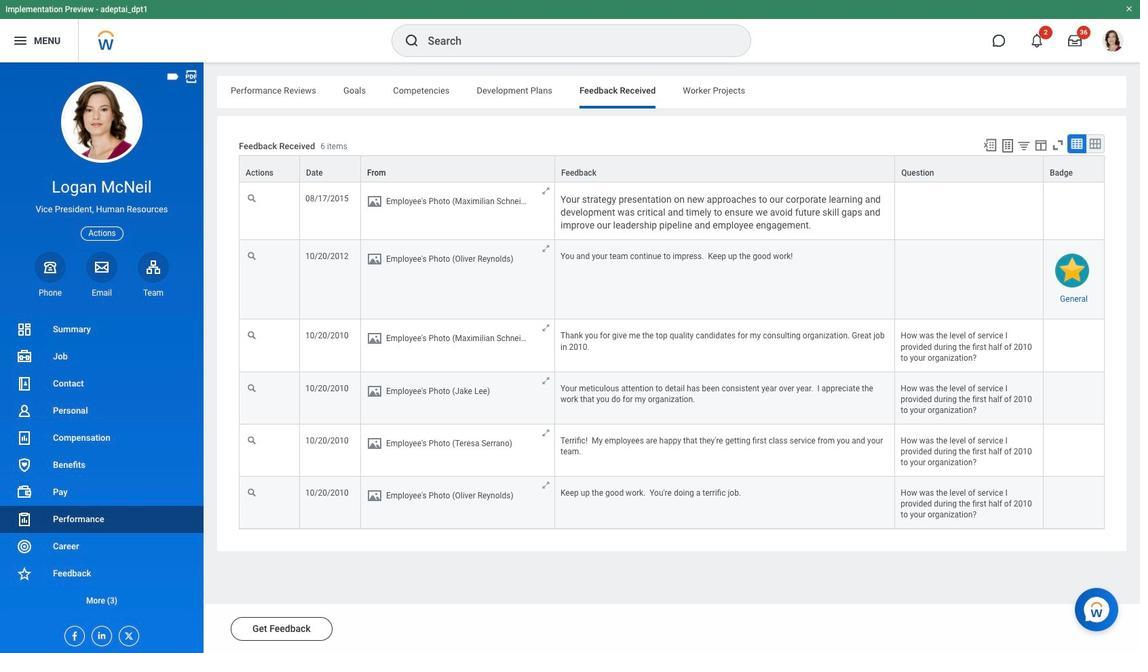 Task type: vqa. For each thing, say whether or not it's contained in the screenshot.
My Account at the right top of the page
no



Task type: locate. For each thing, give the bounding box(es) containing it.
cell for third row from the bottom of the page
[[1044, 373, 1105, 425]]

4 image image from the top
[[367, 383, 383, 400]]

feedback image
[[16, 566, 33, 582]]

3 image image from the top
[[367, 331, 383, 347]]

export to excel image
[[983, 138, 998, 153]]

image image for sixth row from the top of the page
[[367, 436, 383, 452]]

inbox large image
[[1069, 34, 1082, 48]]

2 image image from the top
[[367, 251, 383, 268]]

image image for 4th row from the top of the page
[[367, 331, 383, 347]]

linkedin image
[[92, 627, 107, 642]]

compensation image
[[16, 430, 33, 447]]

2 column header from the left
[[300, 156, 361, 183]]

list
[[0, 316, 204, 615]]

Search Workday  search field
[[428, 26, 723, 56]]

cell
[[896, 183, 1044, 241], [1044, 183, 1105, 241], [896, 241, 1044, 320], [1044, 320, 1105, 373], [1044, 373, 1105, 425], [1044, 425, 1105, 477], [1044, 477, 1105, 530]]

click to view/edit grid preferences image
[[1034, 138, 1049, 153]]

tab list
[[217, 76, 1127, 109]]

image image
[[367, 194, 383, 210], [367, 251, 383, 268], [367, 331, 383, 347], [367, 383, 383, 400], [367, 436, 383, 452], [367, 488, 383, 505]]

facebook image
[[65, 627, 80, 642]]

column header
[[239, 156, 300, 183], [300, 156, 361, 183]]

profile logan mcneil image
[[1103, 30, 1124, 54]]

table image
[[1071, 137, 1084, 151]]

row
[[239, 156, 1105, 183], [239, 183, 1105, 241], [239, 241, 1105, 320], [239, 320, 1105, 373], [239, 373, 1105, 425], [239, 425, 1105, 477], [239, 477, 1105, 530]]

navigation pane region
[[0, 62, 204, 654]]

3 row from the top
[[239, 241, 1105, 320]]

fullscreen image
[[1051, 138, 1066, 153]]

notifications large image
[[1031, 34, 1044, 48]]

personal image
[[16, 403, 33, 420]]

4 row from the top
[[239, 320, 1105, 373]]

1 image image from the top
[[367, 194, 383, 210]]

image image for 7th row
[[367, 488, 383, 505]]

cell for 4th row from the top of the page
[[1044, 320, 1105, 373]]

view team image
[[145, 259, 162, 275]]

team logan mcneil element
[[138, 288, 169, 299]]

banner
[[0, 0, 1141, 62]]

1 column header from the left
[[239, 156, 300, 183]]

image image for third row
[[367, 251, 383, 268]]

toolbar
[[977, 134, 1105, 156]]

close environment banner image
[[1126, 5, 1134, 13]]

email logan mcneil element
[[86, 288, 117, 299]]

6 image image from the top
[[367, 488, 383, 505]]

5 image image from the top
[[367, 436, 383, 452]]

1 row from the top
[[239, 156, 1105, 183]]



Task type: describe. For each thing, give the bounding box(es) containing it.
benefits image
[[16, 458, 33, 474]]

select to filter grid data image
[[1017, 138, 1032, 153]]

7 row from the top
[[239, 477, 1105, 530]]

phone image
[[41, 259, 60, 275]]

x image
[[119, 627, 134, 642]]

job image
[[16, 349, 33, 365]]

justify image
[[12, 33, 29, 49]]

phone logan mcneil element
[[35, 288, 66, 299]]

career image
[[16, 539, 33, 555]]

image image for third row from the bottom of the page
[[367, 383, 383, 400]]

badge image
[[1056, 254, 1090, 288]]

6 row from the top
[[239, 425, 1105, 477]]

tag image
[[166, 69, 181, 84]]

cell for 2nd row
[[1044, 183, 1105, 241]]

export to worksheets image
[[1000, 138, 1016, 154]]

image image for 2nd row
[[367, 194, 383, 210]]

5 row from the top
[[239, 373, 1105, 425]]

mail image
[[94, 259, 110, 275]]

cell for sixth row from the top of the page
[[1044, 425, 1105, 477]]

search image
[[404, 33, 420, 49]]

contact image
[[16, 376, 33, 392]]

performance image
[[16, 512, 33, 528]]

pay image
[[16, 485, 33, 501]]

cell for 7th row
[[1044, 477, 1105, 530]]

view printable version (pdf) image
[[184, 69, 199, 84]]

expand table image
[[1089, 137, 1103, 151]]

2 row from the top
[[239, 183, 1105, 241]]

summary image
[[16, 322, 33, 338]]



